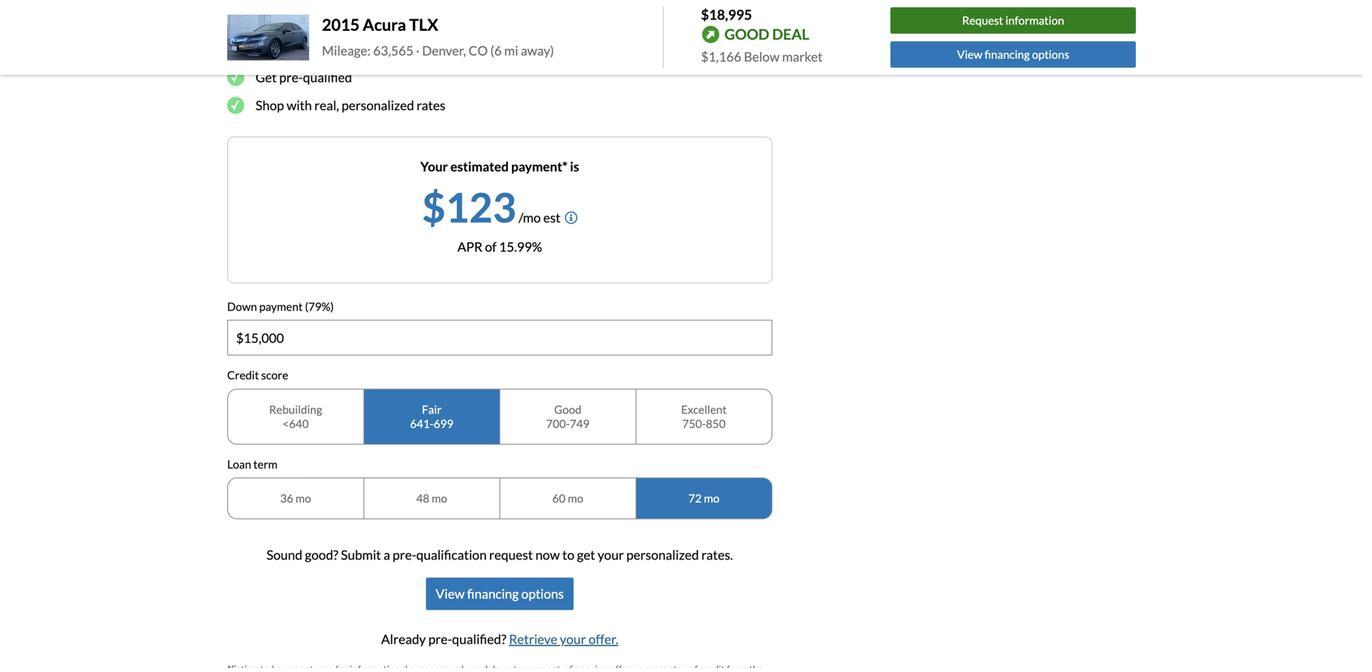 Task type: describe. For each thing, give the bounding box(es) containing it.
your
[[420, 158, 448, 174]]

0 horizontal spatial view
[[436, 586, 465, 602]]

co
[[469, 42, 488, 58]]

1 horizontal spatial view financing options
[[957, 47, 1069, 61]]

sound
[[267, 547, 302, 563]]

est
[[543, 210, 561, 225]]

below
[[744, 49, 780, 65]]

48
[[416, 492, 429, 506]]

credit score
[[227, 368, 288, 382]]

estimate
[[256, 41, 306, 57]]

rates.
[[701, 547, 733, 563]]

get
[[577, 547, 595, 563]]

641-
[[410, 417, 434, 431]]

fair
[[422, 403, 442, 417]]

72 mo
[[689, 492, 720, 506]]

of
[[485, 239, 497, 255]]

shop
[[256, 97, 284, 113]]

36 mo
[[280, 492, 311, 506]]

0 horizontal spatial personalized
[[342, 97, 414, 113]]

tlx
[[409, 15, 438, 34]]

$1,166
[[701, 49, 741, 65]]

already pre-qualified? retrieve your offer.
[[381, 632, 618, 648]]

2015 acura tlx mileage: 63,565 · denver, co (6 mi away)
[[322, 15, 554, 58]]

0 horizontal spatial payment
[[259, 300, 303, 313]]

excellent
[[681, 403, 727, 417]]

699
[[434, 417, 454, 431]]

Down payment (79%) text field
[[228, 321, 772, 355]]

excellent 750-850
[[681, 403, 727, 431]]

to
[[562, 547, 574, 563]]

1 horizontal spatial view
[[957, 47, 983, 61]]

0 vertical spatial your
[[308, 41, 334, 57]]

·
[[416, 42, 420, 58]]

rebuilding <640
[[269, 403, 322, 431]]

down payment (79%)
[[227, 300, 334, 313]]

0 horizontal spatial options
[[521, 586, 564, 602]]

$123
[[422, 182, 516, 231]]

750-
[[682, 417, 706, 431]]

submit
[[341, 547, 381, 563]]

mo for 60 mo
[[568, 492, 583, 506]]

info circle image
[[565, 211, 578, 224]]

(6
[[490, 42, 502, 58]]

/mo
[[519, 210, 541, 225]]

1 vertical spatial pre-
[[393, 547, 416, 563]]

48 mo
[[416, 492, 447, 506]]

estimate your payment
[[256, 41, 387, 57]]

credit
[[227, 368, 259, 382]]

2015 acura tlx image
[[227, 15, 309, 61]]

down
[[227, 300, 257, 313]]

749
[[570, 417, 590, 431]]

request information button
[[891, 7, 1136, 34]]

60
[[552, 492, 566, 506]]

72
[[689, 492, 702, 506]]

apr of 15.99%
[[457, 239, 542, 255]]

good?
[[305, 547, 338, 563]]

real,
[[314, 97, 339, 113]]

good
[[554, 403, 582, 417]]

acura
[[363, 15, 406, 34]]

rates
[[417, 97, 446, 113]]

now
[[536, 547, 560, 563]]

get
[[256, 69, 277, 85]]

shop with real, personalized rates
[[256, 97, 446, 113]]



Task type: locate. For each thing, give the bounding box(es) containing it.
view financing options button down 'request information' button
[[891, 41, 1136, 68]]

pre- right get
[[279, 69, 303, 85]]

1 mo from the left
[[296, 492, 311, 506]]

0 horizontal spatial pre-
[[279, 69, 303, 85]]

mo right 60
[[568, 492, 583, 506]]

pre- for get
[[279, 69, 303, 85]]

away)
[[521, 42, 554, 58]]

request
[[489, 547, 533, 563]]

4 mo from the left
[[704, 492, 720, 506]]

2 mo from the left
[[432, 492, 447, 506]]

your right get
[[598, 547, 624, 563]]

personalized right real, on the top left of the page
[[342, 97, 414, 113]]

already
[[381, 632, 426, 648]]

$1,166 below market
[[701, 49, 823, 65]]

request information
[[962, 14, 1064, 27]]

request
[[962, 14, 1003, 27]]

0 horizontal spatial view financing options
[[436, 586, 564, 602]]

payment*
[[511, 158, 568, 174]]

63,565
[[373, 42, 414, 58]]

60 mo
[[552, 492, 583, 506]]

$18,995
[[701, 6, 752, 23]]

0 vertical spatial options
[[1032, 47, 1069, 61]]

good 700-749
[[546, 403, 590, 431]]

a
[[384, 547, 390, 563]]

good
[[725, 25, 769, 43]]

deal
[[772, 25, 809, 43]]

rebuilding
[[269, 403, 322, 417]]

fair 641-699
[[410, 403, 454, 431]]

mo
[[296, 492, 311, 506], [432, 492, 447, 506], [568, 492, 583, 506], [704, 492, 720, 506]]

market
[[782, 49, 823, 65]]

pre- right a
[[393, 547, 416, 563]]

payment down 2015
[[337, 41, 387, 57]]

loan
[[227, 458, 251, 471]]

1 horizontal spatial options
[[1032, 47, 1069, 61]]

15.99%
[[499, 239, 542, 255]]

1 horizontal spatial payment
[[337, 41, 387, 57]]

loan term
[[227, 458, 278, 471]]

sound good? submit a pre-qualification request now to get your personalized rates.
[[267, 547, 733, 563]]

1 horizontal spatial your
[[560, 632, 586, 648]]

700-
[[546, 417, 570, 431]]

view financing options button
[[891, 41, 1136, 68], [426, 578, 574, 611]]

options down now
[[521, 586, 564, 602]]

850
[[706, 417, 726, 431]]

mo right 48
[[432, 492, 447, 506]]

mo right the "72"
[[704, 492, 720, 506]]

view financing options down 'request information' button
[[957, 47, 1069, 61]]

1 horizontal spatial financing
[[985, 47, 1030, 61]]

with
[[287, 97, 312, 113]]

your left offer.
[[560, 632, 586, 648]]

financing down 'request information' button
[[985, 47, 1030, 61]]

retrieve
[[509, 632, 557, 648]]

1 vertical spatial personalized
[[626, 547, 699, 563]]

term
[[253, 458, 278, 471]]

2 vertical spatial your
[[560, 632, 586, 648]]

1 horizontal spatial pre-
[[393, 547, 416, 563]]

0 vertical spatial view
[[957, 47, 983, 61]]

1 vertical spatial view
[[436, 586, 465, 602]]

payment
[[337, 41, 387, 57], [259, 300, 303, 313]]

mi
[[504, 42, 518, 58]]

pre-
[[279, 69, 303, 85], [393, 547, 416, 563], [428, 632, 452, 648]]

information
[[1006, 14, 1064, 27]]

financing
[[985, 47, 1030, 61], [467, 586, 519, 602]]

is
[[570, 158, 579, 174]]

score
[[261, 368, 288, 382]]

2 horizontal spatial pre-
[[428, 632, 452, 648]]

pre- for already
[[428, 632, 452, 648]]

0 horizontal spatial your
[[308, 41, 334, 57]]

pre- right already at the left
[[428, 632, 452, 648]]

mileage:
[[322, 42, 371, 58]]

good deal
[[725, 25, 809, 43]]

qualified
[[303, 69, 352, 85]]

your up qualified
[[308, 41, 334, 57]]

1 horizontal spatial personalized
[[626, 547, 699, 563]]

3 mo from the left
[[568, 492, 583, 506]]

mo right '36'
[[296, 492, 311, 506]]

personalized
[[342, 97, 414, 113], [626, 547, 699, 563]]

0 horizontal spatial view financing options button
[[426, 578, 574, 611]]

financing down sound good? submit a pre-qualification request now to get your personalized rates. at the bottom of the page
[[467, 586, 519, 602]]

view financing options button down sound good? submit a pre-qualification request now to get your personalized rates. at the bottom of the page
[[426, 578, 574, 611]]

your estimated payment* is
[[420, 158, 579, 174]]

1 vertical spatial options
[[521, 586, 564, 602]]

qualified?
[[452, 632, 506, 648]]

0 horizontal spatial financing
[[467, 586, 519, 602]]

options down information
[[1032, 47, 1069, 61]]

your
[[308, 41, 334, 57], [598, 547, 624, 563], [560, 632, 586, 648]]

2 horizontal spatial your
[[598, 547, 624, 563]]

get pre-qualified
[[256, 69, 352, 85]]

retrieve your offer. link
[[509, 632, 618, 648]]

36
[[280, 492, 293, 506]]

1 horizontal spatial view financing options button
[[891, 41, 1136, 68]]

1 vertical spatial your
[[598, 547, 624, 563]]

view down qualification at the bottom of page
[[436, 586, 465, 602]]

view financing options down sound good? submit a pre-qualification request now to get your personalized rates. at the bottom of the page
[[436, 586, 564, 602]]

denver,
[[422, 42, 466, 58]]

0 vertical spatial pre-
[[279, 69, 303, 85]]

0 vertical spatial view financing options
[[957, 47, 1069, 61]]

estimated
[[450, 158, 509, 174]]

$123 /mo est
[[422, 182, 561, 231]]

<640
[[282, 417, 309, 431]]

view
[[957, 47, 983, 61], [436, 586, 465, 602]]

2015
[[322, 15, 360, 34]]

0 vertical spatial view financing options button
[[891, 41, 1136, 68]]

0 vertical spatial payment
[[337, 41, 387, 57]]

view down request at the right of the page
[[957, 47, 983, 61]]

1 vertical spatial view financing options button
[[426, 578, 574, 611]]

personalized left rates.
[[626, 547, 699, 563]]

view financing options
[[957, 47, 1069, 61], [436, 586, 564, 602]]

(79%)
[[305, 300, 334, 313]]

qualification
[[416, 547, 487, 563]]

1 vertical spatial financing
[[467, 586, 519, 602]]

2 vertical spatial pre-
[[428, 632, 452, 648]]

1 vertical spatial view financing options
[[436, 586, 564, 602]]

mo for 72 mo
[[704, 492, 720, 506]]

0 vertical spatial personalized
[[342, 97, 414, 113]]

0 vertical spatial financing
[[985, 47, 1030, 61]]

options
[[1032, 47, 1069, 61], [521, 586, 564, 602]]

offer.
[[589, 632, 618, 648]]

mo for 48 mo
[[432, 492, 447, 506]]

apr
[[457, 239, 483, 255]]

mo for 36 mo
[[296, 492, 311, 506]]

1 vertical spatial payment
[[259, 300, 303, 313]]

payment left (79%)
[[259, 300, 303, 313]]



Task type: vqa. For each thing, say whether or not it's contained in the screenshot.


